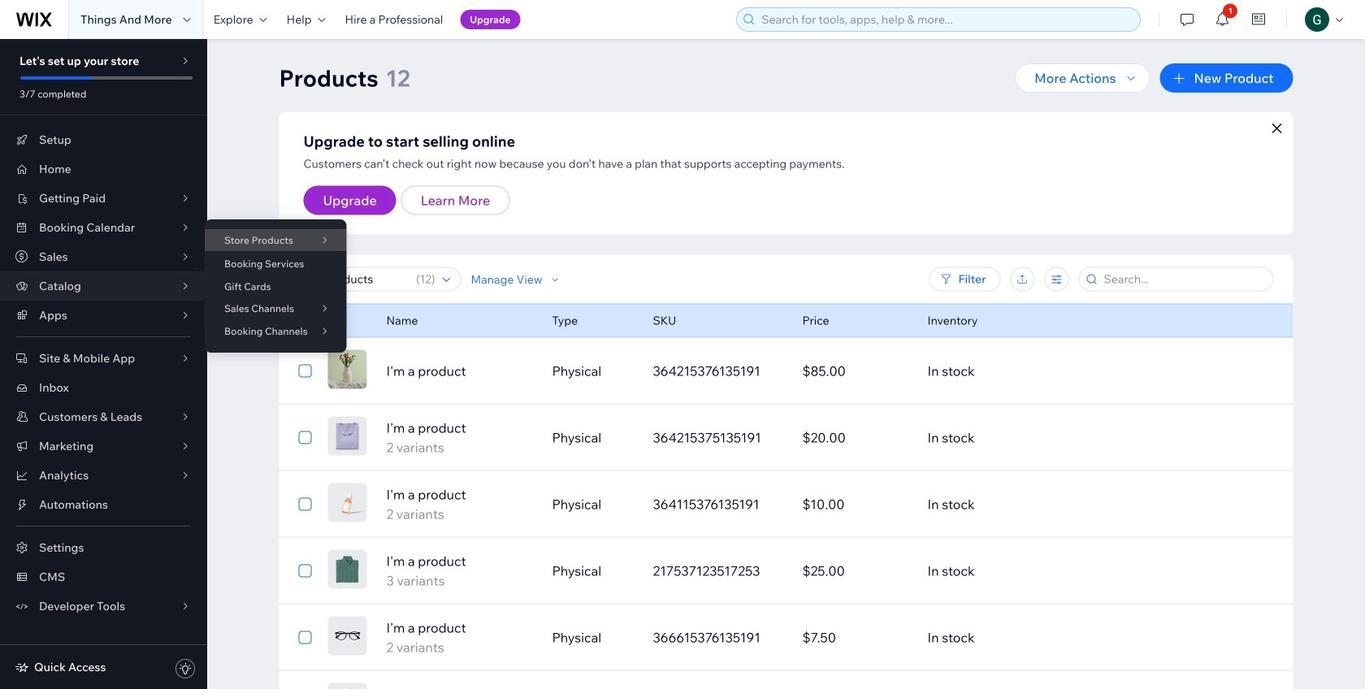 Task type: describe. For each thing, give the bounding box(es) containing it.
sidebar element
[[0, 39, 207, 689]]

Unsaved view field
[[304, 268, 411, 291]]



Task type: locate. For each thing, give the bounding box(es) containing it.
None checkbox
[[299, 311, 312, 330], [299, 361, 312, 381], [299, 494, 312, 514], [299, 561, 312, 581], [299, 628, 312, 647], [299, 311, 312, 330], [299, 361, 312, 381], [299, 494, 312, 514], [299, 561, 312, 581], [299, 628, 312, 647]]

None checkbox
[[299, 428, 312, 447]]

Search for tools, apps, help & more... field
[[757, 8, 1135, 31]]

Search... field
[[1099, 268, 1268, 291]]



Task type: vqa. For each thing, say whether or not it's contained in the screenshot.
"Search..." "Field"
yes



